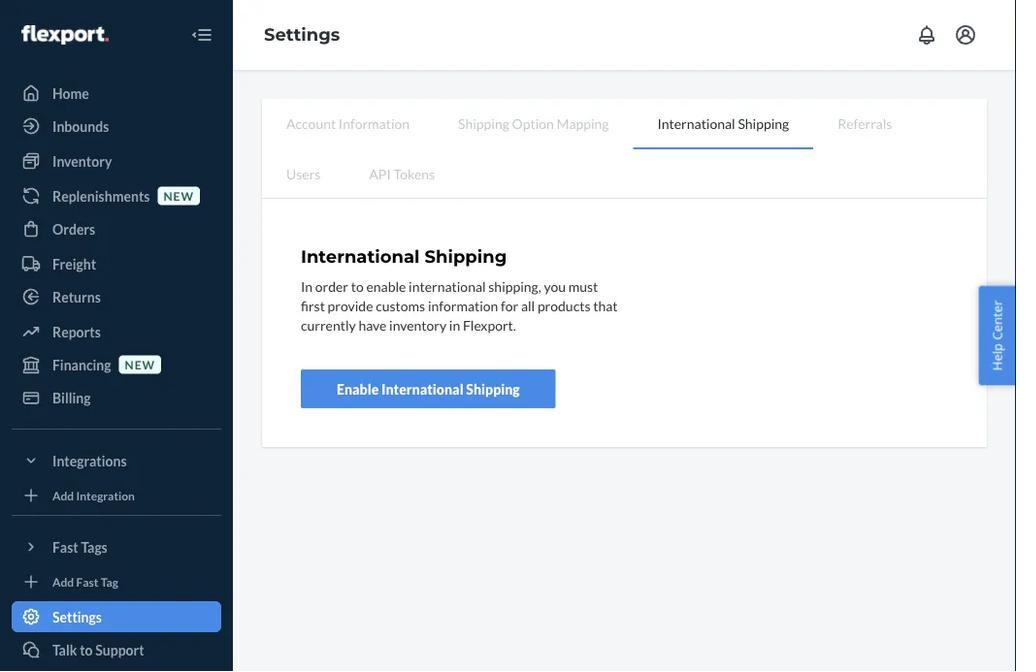 Task type: describe. For each thing, give the bounding box(es) containing it.
fast inside dropdown button
[[52, 539, 78, 556]]

must
[[569, 278, 598, 295]]

1 horizontal spatial settings link
[[264, 24, 340, 45]]

integrations button
[[12, 446, 221, 477]]

shipping option mapping tab
[[434, 99, 634, 148]]

users tab
[[262, 150, 345, 198]]

flexport logo image
[[21, 25, 109, 45]]

returns link
[[12, 282, 221, 313]]

open notifications image
[[916, 23, 939, 47]]

customs
[[376, 297, 425, 314]]

that
[[593, 297, 618, 314]]

mapping
[[557, 115, 609, 132]]

api
[[369, 166, 391, 182]]

international shipping inside tab
[[658, 115, 790, 132]]

fast tags
[[52, 539, 108, 556]]

referrals
[[838, 115, 893, 132]]

to inside in order to enable international shipping, you must first provide customs information           for all products that currently have inventory in flexport.
[[351, 278, 364, 295]]

integrations
[[52, 453, 127, 470]]

for
[[501, 297, 519, 314]]

replenishments
[[52, 188, 150, 204]]

talk to support
[[52, 642, 144, 659]]

returns
[[52, 289, 101, 305]]

open account menu image
[[955, 23, 978, 47]]

orders link
[[12, 214, 221, 245]]

new for financing
[[125, 358, 155, 372]]

1 vertical spatial international
[[301, 246, 420, 268]]

1 vertical spatial international shipping
[[301, 246, 507, 268]]

in
[[301, 278, 313, 295]]

1 vertical spatial settings link
[[12, 602, 221, 633]]

international
[[409, 278, 486, 295]]

add for add fast tag
[[52, 575, 74, 589]]

referrals tab
[[814, 99, 917, 148]]

enable
[[366, 278, 406, 295]]

inbounds
[[52, 118, 109, 134]]

reports
[[52, 324, 101, 340]]

new for replenishments
[[164, 189, 194, 203]]

add for add integration
[[52, 489, 74, 503]]

tag
[[101, 575, 118, 589]]

enable international shipping button
[[301, 370, 556, 409]]

financing
[[52, 357, 111, 373]]

0 horizontal spatial settings
[[52, 609, 102, 626]]

have
[[359, 317, 387, 333]]

international inside tab
[[658, 115, 736, 132]]

enable
[[337, 381, 379, 397]]

shipping option mapping
[[458, 115, 609, 132]]

products
[[538, 297, 591, 314]]

billing
[[52, 390, 91, 406]]

freight
[[52, 256, 96, 272]]

all
[[521, 297, 535, 314]]

flexport.
[[463, 317, 516, 333]]

inventory
[[52, 153, 112, 169]]

add integration link
[[12, 485, 221, 508]]

shipping inside enable international shipping "button"
[[466, 381, 520, 397]]

information
[[428, 297, 499, 314]]

talk to support button
[[12, 635, 221, 666]]

0 vertical spatial settings
[[264, 24, 340, 45]]

add integration
[[52, 489, 135, 503]]

option
[[512, 115, 554, 132]]

users
[[286, 166, 321, 182]]

add fast tag link
[[12, 571, 221, 594]]

account information
[[286, 115, 410, 132]]

help center
[[989, 301, 1006, 371]]

home link
[[12, 78, 221, 109]]

provide
[[328, 297, 373, 314]]



Task type: vqa. For each thing, say whether or not it's contained in the screenshot.
The Open Notifications image
yes



Task type: locate. For each thing, give the bounding box(es) containing it.
settings up the talk
[[52, 609, 102, 626]]

settings link
[[264, 24, 340, 45], [12, 602, 221, 633]]

shipping
[[458, 115, 510, 132], [738, 115, 790, 132], [425, 246, 507, 268], [466, 381, 520, 397]]

support
[[95, 642, 144, 659]]

international inside "button"
[[382, 381, 464, 397]]

api tokens tab
[[345, 150, 459, 198]]

to right the talk
[[80, 642, 93, 659]]

new down reports "link"
[[125, 358, 155, 372]]

0 vertical spatial settings link
[[264, 24, 340, 45]]

2 add from the top
[[52, 575, 74, 589]]

fast left tag
[[76, 575, 98, 589]]

close navigation image
[[190, 23, 214, 47]]

add left integration at the left bottom
[[52, 489, 74, 503]]

0 horizontal spatial new
[[125, 358, 155, 372]]

you
[[544, 278, 566, 295]]

1 add from the top
[[52, 489, 74, 503]]

0 vertical spatial fast
[[52, 539, 78, 556]]

account
[[286, 115, 336, 132]]

new up orders link
[[164, 189, 194, 203]]

settings up account at top
[[264, 24, 340, 45]]

billing link
[[12, 383, 221, 414]]

1 horizontal spatial international shipping
[[658, 115, 790, 132]]

1 horizontal spatial new
[[164, 189, 194, 203]]

1 vertical spatial new
[[125, 358, 155, 372]]

first
[[301, 297, 325, 314]]

fast
[[52, 539, 78, 556], [76, 575, 98, 589]]

shipping inside international shipping tab
[[738, 115, 790, 132]]

1 vertical spatial fast
[[76, 575, 98, 589]]

0 vertical spatial international
[[658, 115, 736, 132]]

shipping,
[[489, 278, 542, 295]]

help center button
[[979, 286, 1017, 386]]

1 horizontal spatial settings
[[264, 24, 340, 45]]

reports link
[[12, 317, 221, 348]]

integration
[[76, 489, 135, 503]]

to inside button
[[80, 642, 93, 659]]

add fast tag
[[52, 575, 118, 589]]

1 vertical spatial settings
[[52, 609, 102, 626]]

international
[[658, 115, 736, 132], [301, 246, 420, 268], [382, 381, 464, 397]]

api tokens
[[369, 166, 435, 182]]

inbounds link
[[12, 111, 221, 142]]

international shipping
[[658, 115, 790, 132], [301, 246, 507, 268]]

order
[[315, 278, 349, 295]]

tab list containing account information
[[262, 99, 988, 199]]

0 horizontal spatial to
[[80, 642, 93, 659]]

information
[[339, 115, 410, 132]]

1 vertical spatial add
[[52, 575, 74, 589]]

talk
[[52, 642, 77, 659]]

1 horizontal spatial to
[[351, 278, 364, 295]]

freight link
[[12, 249, 221, 280]]

0 horizontal spatial settings link
[[12, 602, 221, 633]]

enable international shipping
[[337, 381, 520, 397]]

0 vertical spatial international shipping
[[658, 115, 790, 132]]

in
[[449, 317, 460, 333]]

in order to enable international shipping, you must first provide customs information           for all products that currently have inventory in flexport.
[[301, 278, 618, 333]]

settings
[[264, 24, 340, 45], [52, 609, 102, 626]]

inventory link
[[12, 146, 221, 177]]

2 vertical spatial international
[[382, 381, 464, 397]]

settings link up 'talk to support' button
[[12, 602, 221, 633]]

home
[[52, 85, 89, 101]]

center
[[989, 301, 1006, 340]]

0 vertical spatial to
[[351, 278, 364, 295]]

add down the fast tags
[[52, 575, 74, 589]]

currently
[[301, 317, 356, 333]]

0 horizontal spatial international shipping
[[301, 246, 507, 268]]

1 vertical spatial to
[[80, 642, 93, 659]]

settings link up account at top
[[264, 24, 340, 45]]

add
[[52, 489, 74, 503], [52, 575, 74, 589]]

account information tab
[[262, 99, 434, 148]]

0 vertical spatial new
[[164, 189, 194, 203]]

tags
[[81, 539, 108, 556]]

orders
[[52, 221, 95, 237]]

inventory
[[389, 317, 447, 333]]

0 vertical spatial add
[[52, 489, 74, 503]]

new
[[164, 189, 194, 203], [125, 358, 155, 372]]

shipping inside "shipping option mapping" tab
[[458, 115, 510, 132]]

fast left tags
[[52, 539, 78, 556]]

international shipping tab
[[634, 99, 814, 150]]

tokens
[[394, 166, 435, 182]]

to up provide
[[351, 278, 364, 295]]

fast tags button
[[12, 532, 221, 563]]

to
[[351, 278, 364, 295], [80, 642, 93, 659]]

help
[[989, 344, 1006, 371]]

tab list
[[262, 99, 988, 199]]



